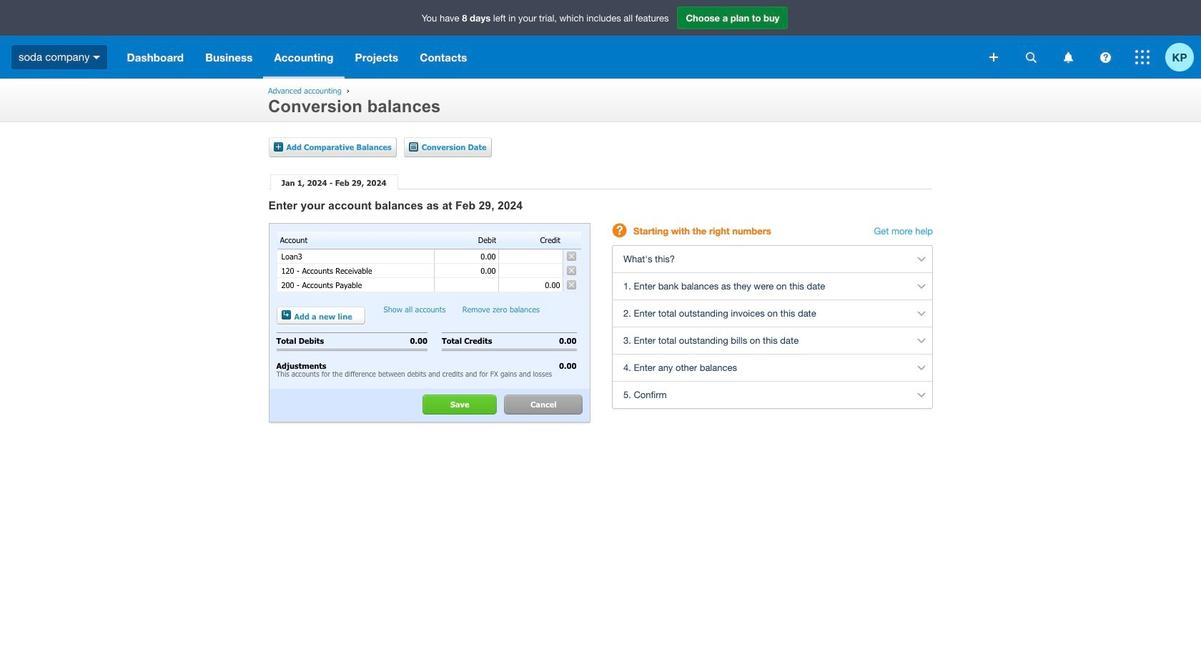 Task type: describe. For each thing, give the bounding box(es) containing it.
delete account balance image
[[567, 252, 578, 261]]

1 delete account balance image from the top
[[567, 266, 578, 275]]

2 delete account balance image from the top
[[567, 280, 578, 290]]

svg image
[[1136, 50, 1150, 64]]



Task type: locate. For each thing, give the bounding box(es) containing it.
delete account balance image
[[567, 266, 578, 275], [567, 280, 578, 290]]

banner
[[0, 0, 1202, 79]]

0 vertical spatial delete account balance image
[[567, 266, 578, 275]]

svg image
[[1026, 52, 1037, 63], [1064, 52, 1074, 63], [1101, 52, 1111, 63], [990, 53, 999, 62], [93, 56, 101, 59]]

1 vertical spatial delete account balance image
[[567, 280, 578, 290]]



Task type: vqa. For each thing, say whether or not it's contained in the screenshot.
FROM for Gross profit margin 0%
no



